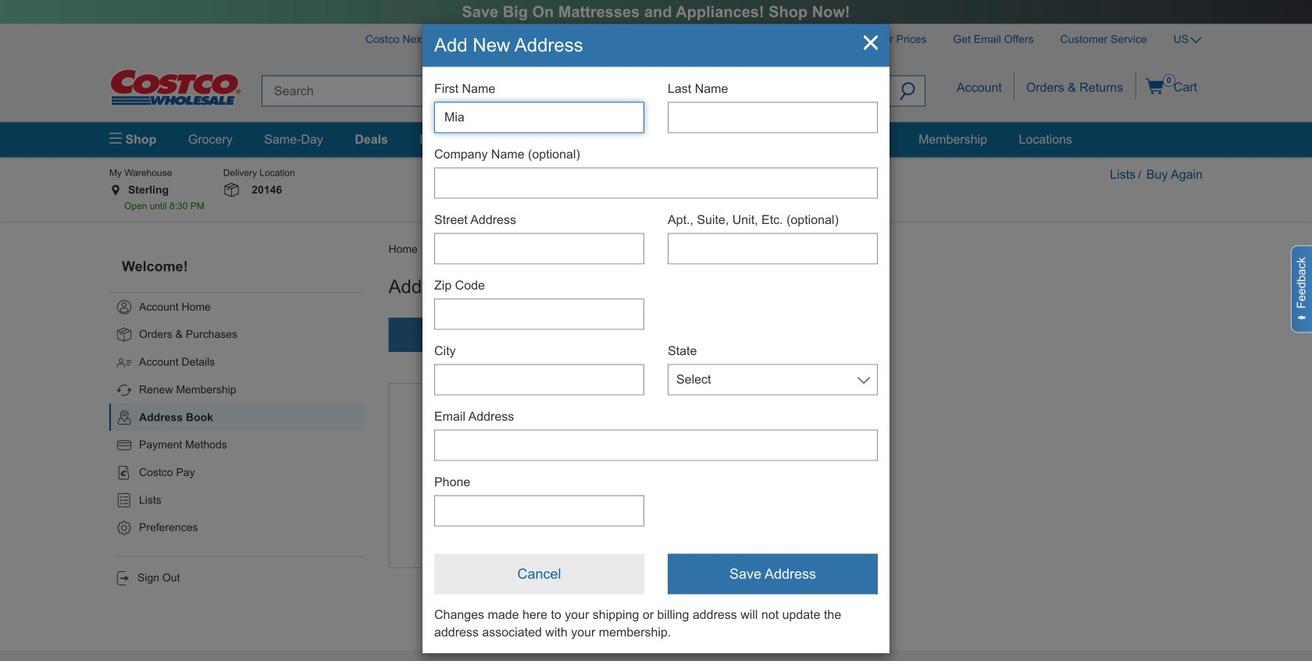 Task type: describe. For each thing, give the bounding box(es) containing it.
signout image
[[114, 570, 131, 587]]

main element
[[109, 122, 1203, 157]]

close image
[[864, 36, 878, 52]]

costco us homepage image
[[109, 68, 242, 107]]



Task type: vqa. For each thing, say whether or not it's contained in the screenshot.
Address
no



Task type: locate. For each thing, give the bounding box(es) containing it.
None text field
[[434, 102, 644, 133], [668, 102, 878, 133], [434, 233, 644, 264], [668, 233, 878, 264], [434, 299, 644, 330], [434, 430, 878, 461], [434, 102, 644, 133], [668, 102, 878, 133], [434, 233, 644, 264], [668, 233, 878, 264], [434, 299, 644, 330], [434, 430, 878, 461]]

None telephone field
[[434, 495, 644, 527]]

Search text field
[[262, 75, 890, 107], [262, 75, 890, 107]]

search image
[[899, 83, 915, 103]]

None text field
[[434, 167, 878, 199], [434, 364, 644, 395], [434, 167, 878, 199], [434, 364, 644, 395]]

patient address navigation tab list
[[389, 318, 784, 352]]



